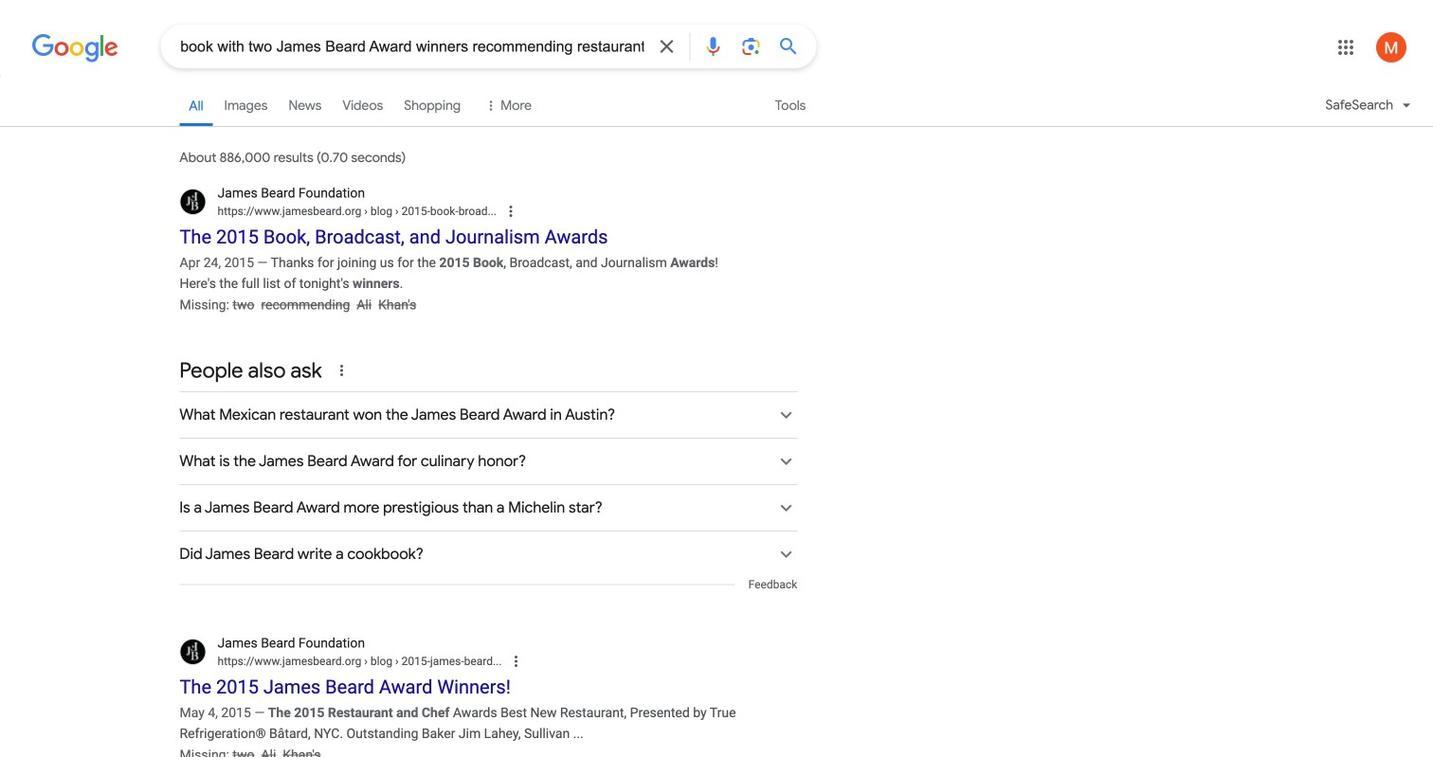 Task type: vqa. For each thing, say whether or not it's contained in the screenshot.
first · from the top
no



Task type: locate. For each thing, give the bounding box(es) containing it.
search by voice image
[[702, 35, 724, 58]]

None search field
[[0, 24, 816, 68]]

search by image image
[[740, 35, 762, 58]]

None text field
[[217, 653, 502, 670]]

navigation
[[0, 83, 1433, 137]]

None text field
[[217, 203, 496, 220], [361, 205, 496, 218], [361, 655, 502, 668], [217, 203, 496, 220], [361, 205, 496, 218], [361, 655, 502, 668]]



Task type: describe. For each thing, give the bounding box(es) containing it.
Search text field
[[180, 36, 644, 60]]

google image
[[32, 34, 119, 63]]



